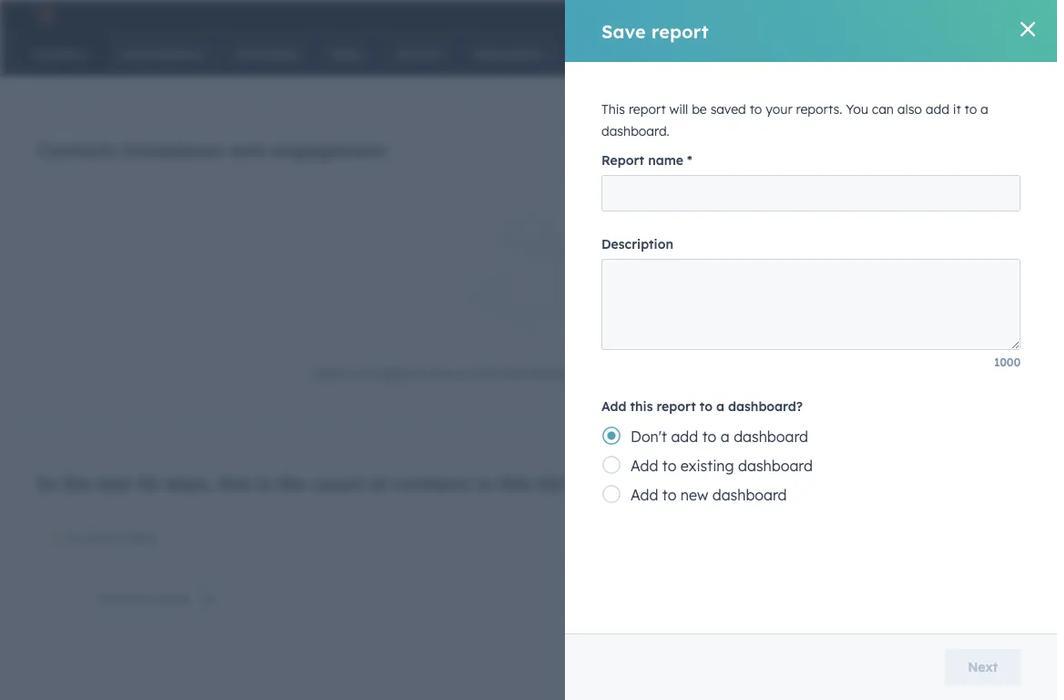 Task type: locate. For each thing, give the bounding box(es) containing it.
Search HubSpot search field
[[802, 38, 1025, 69]]

this report will be saved to your reports. you can also add it to a dashboard.
[[602, 101, 989, 139]]

this right days,
[[218, 472, 252, 495]]

hubspot image
[[33, 4, 55, 26]]

also
[[898, 101, 923, 117]]

be
[[692, 101, 707, 117]]

add left new
[[631, 486, 659, 504]]

save report
[[602, 20, 709, 42]]

the left count
[[277, 472, 306, 495]]

who:
[[570, 472, 613, 495]]

2 vertical spatial add
[[631, 486, 659, 504]]

bob builder image
[[955, 6, 971, 23]]

new
[[681, 486, 709, 504]]

to left new
[[663, 486, 677, 504]]

your
[[766, 101, 793, 117]]

hubspot link
[[22, 4, 68, 26]]

notifications image
[[916, 8, 933, 25]]

1 horizontal spatial is
[[347, 365, 357, 381]]

the
[[655, 365, 674, 381], [63, 472, 92, 495], [277, 472, 306, 495]]

to up the existing
[[703, 428, 717, 446]]

dashboard.
[[602, 123, 670, 139]]

is left no
[[347, 365, 357, 381]]

interactive chart image
[[36, 531, 1020, 700]]

don't
[[631, 428, 667, 446]]

upgrade image
[[717, 8, 733, 25]]

0 horizontal spatial the
[[63, 472, 92, 495]]

add left it
[[926, 101, 950, 117]]

add
[[602, 398, 627, 414], [631, 457, 659, 475], [631, 486, 659, 504]]

add this report to a dashboard?
[[602, 398, 803, 414]]

the left date
[[655, 365, 674, 381]]

in
[[36, 472, 57, 495]]

dashboard
[[734, 428, 809, 446], [739, 457, 813, 475], [713, 486, 787, 504]]

1 horizontal spatial in
[[477, 472, 494, 495]]

changing
[[595, 365, 651, 381]]

report for this
[[629, 101, 666, 117]]

is left count
[[257, 472, 272, 495]]

apple button
[[944, 0, 1034, 29]]

a inside this report will be saved to your reports. you can also add it to a dashboard.
[[981, 101, 989, 117]]

help image
[[855, 8, 872, 25]]

a
[[981, 101, 989, 117], [717, 398, 725, 414], [721, 428, 730, 446]]

this left "time"
[[476, 365, 497, 381]]

a up add to existing dashboard
[[721, 428, 730, 446]]

can
[[872, 101, 894, 117]]

dashboard for add to new dashboard
[[713, 486, 787, 504]]

1 vertical spatial add
[[631, 457, 659, 475]]

a right it
[[981, 101, 989, 117]]

notifications button
[[909, 0, 940, 29]]

is
[[347, 365, 357, 381], [257, 472, 272, 495]]

a up don't add to a dashboard
[[717, 398, 725, 414]]

you
[[846, 101, 869, 117]]

0 horizontal spatial add
[[671, 428, 699, 446]]

2 horizontal spatial the
[[655, 365, 674, 381]]

the right in
[[63, 472, 92, 495]]

add down 'add this report to a dashboard?'
[[671, 428, 699, 446]]

this
[[476, 365, 497, 381], [631, 398, 653, 414], [218, 472, 252, 495], [499, 472, 532, 495]]

0 vertical spatial a
[[981, 101, 989, 117]]

0 vertical spatial add
[[926, 101, 950, 117]]

to left your
[[750, 101, 763, 117]]

contacts
[[36, 138, 117, 161]]

Report name text field
[[602, 175, 1021, 212]]

add down don't on the right of page
[[631, 457, 659, 475]]

2 vertical spatial report
[[657, 398, 696, 414]]

1 horizontal spatial add
[[926, 101, 950, 117]]

report
[[652, 20, 709, 42], [629, 101, 666, 117], [657, 398, 696, 414]]

in the last 30 days, this is the count of contacts in this list who:
[[36, 472, 613, 495]]

1 vertical spatial add
[[671, 428, 699, 446]]

menu
[[704, 0, 1036, 29]]

add down changing
[[602, 398, 627, 414]]

description
[[602, 236, 674, 252]]

to right it
[[965, 101, 978, 117]]

upgrade
[[737, 9, 788, 24]]

breakdown
[[123, 138, 225, 161]]

dashboard?
[[729, 398, 803, 414]]

to
[[750, 101, 763, 117], [965, 101, 978, 117], [411, 365, 424, 381], [700, 398, 713, 414], [703, 428, 717, 446], [663, 457, 677, 475], [663, 486, 677, 504]]

report inside this report will be saved to your reports. you can also add it to a dashboard.
[[629, 101, 666, 117]]

1 vertical spatial report
[[629, 101, 666, 117]]

menu item
[[801, 0, 804, 29]]

in right contacts
[[477, 472, 494, 495]]

Description text field
[[602, 259, 1021, 350]]

add for add this report to a dashboard?
[[602, 398, 627, 414]]

contacts breakdown and engagement
[[36, 138, 386, 161]]

0 vertical spatial in
[[462, 365, 472, 381]]

report down date
[[657, 398, 696, 414]]

2 vertical spatial dashboard
[[713, 486, 787, 504]]

add this report to a dashboard? element
[[602, 421, 1021, 509]]

0 vertical spatial add
[[602, 398, 627, 414]]

in
[[462, 365, 472, 381], [477, 472, 494, 495]]

add
[[926, 101, 950, 117], [671, 428, 699, 446]]

in right "show"
[[462, 365, 472, 381]]

1 vertical spatial is
[[257, 472, 272, 495]]

1 vertical spatial dashboard
[[739, 457, 813, 475]]

time
[[501, 365, 528, 381]]

contacts
[[393, 472, 471, 495]]

report left upgrade image
[[652, 20, 709, 42]]

report up dashboard.
[[629, 101, 666, 117]]

0 vertical spatial report
[[652, 20, 709, 42]]

settings image
[[886, 8, 902, 24]]

0 vertical spatial is
[[347, 365, 357, 381]]



Task type: describe. For each thing, give the bounding box(es) containing it.
to right data
[[411, 365, 424, 381]]

no
[[361, 365, 376, 381]]

2 vertical spatial a
[[721, 428, 730, 446]]

saved
[[711, 101, 747, 117]]

to up don't add to a dashboard
[[700, 398, 713, 414]]

1000
[[995, 355, 1021, 369]]

will
[[670, 101, 689, 117]]

report for save
[[652, 20, 709, 42]]

count
[[312, 472, 363, 495]]

to down don't on the right of page
[[663, 457, 677, 475]]

there is no data to show in this time frame. try changing the date range.
[[311, 365, 747, 381]]

save
[[602, 20, 646, 42]]

marketplaces image
[[817, 8, 833, 25]]

1 horizontal spatial the
[[277, 472, 306, 495]]

dashboard for add to existing dashboard
[[739, 457, 813, 475]]

data
[[379, 365, 408, 381]]

report name
[[602, 152, 684, 168]]

date
[[678, 365, 705, 381]]

this left list
[[499, 472, 532, 495]]

this
[[602, 101, 626, 117]]

menu containing apple
[[704, 0, 1036, 29]]

next
[[968, 659, 998, 675]]

add for add to new dashboard
[[631, 486, 659, 504]]

1 vertical spatial a
[[717, 398, 725, 414]]

show
[[427, 365, 458, 381]]

close image
[[1021, 22, 1036, 36]]

settings link
[[883, 5, 905, 24]]

add to existing dashboard
[[631, 457, 813, 475]]

list
[[538, 472, 565, 495]]

there
[[311, 365, 344, 381]]

don't add to a dashboard
[[631, 428, 809, 446]]

days,
[[164, 472, 213, 495]]

frame.
[[531, 365, 570, 381]]

try
[[574, 365, 592, 381]]

0 horizontal spatial is
[[257, 472, 272, 495]]

add inside this report will be saved to your reports. you can also add it to a dashboard.
[[926, 101, 950, 117]]

engagement
[[271, 138, 386, 161]]

0 horizontal spatial in
[[462, 365, 472, 381]]

report
[[602, 152, 645, 168]]

it
[[954, 101, 962, 117]]

add for add to existing dashboard
[[631, 457, 659, 475]]

0 vertical spatial dashboard
[[734, 428, 809, 446]]

last
[[98, 472, 131, 495]]

help button
[[848, 0, 879, 29]]

marketplaces button
[[806, 0, 844, 29]]

apple
[[975, 7, 1007, 22]]

of
[[369, 472, 387, 495]]

reports.
[[797, 101, 843, 117]]

this up don't on the right of page
[[631, 398, 653, 414]]

search image
[[1019, 47, 1032, 60]]

existing
[[681, 457, 735, 475]]

30
[[137, 472, 159, 495]]

range.
[[709, 365, 747, 381]]

name
[[648, 152, 684, 168]]

1 vertical spatial in
[[477, 472, 494, 495]]

and
[[230, 138, 265, 161]]

search button
[[1010, 38, 1041, 69]]

next button
[[946, 649, 1021, 686]]

add to new dashboard
[[631, 486, 787, 504]]



Task type: vqa. For each thing, say whether or not it's contained in the screenshot.
My contacts
no



